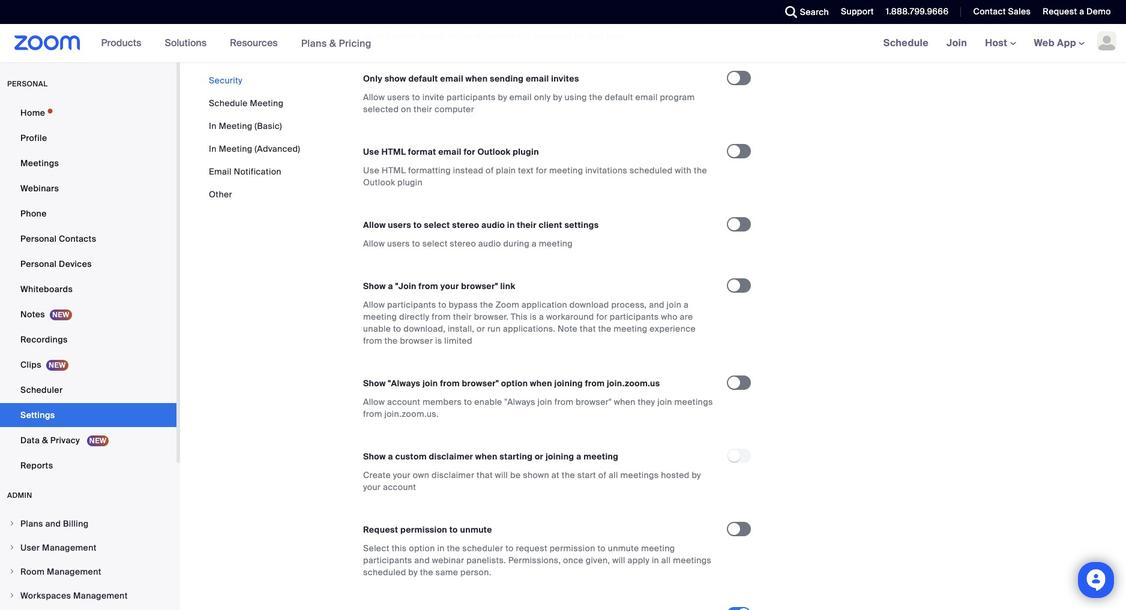 Task type: describe. For each thing, give the bounding box(es) containing it.
from left join.zoom.us
[[585, 377, 605, 388]]

account inside 'create your own disclaimer that will be shown at the start of all meetings hosted by your account'
[[383, 481, 416, 492]]

that inside allow participants to bypass the zoom application download process, and join a meeting directly from their browser. this is a workaround for participants who are unable to download, install, or run applications. note that the meeting experience from the browser is limited
[[580, 323, 596, 334]]

participants down process,
[[610, 311, 659, 322]]

the up webinar
[[447, 543, 460, 553]]

resources button
[[230, 24, 283, 62]]

using
[[565, 91, 587, 102]]

disclaimer for when
[[429, 451, 473, 462]]

show
[[385, 72, 406, 83]]

a up start
[[576, 451, 582, 462]]

1 vertical spatial browser"
[[462, 377, 499, 388]]

own
[[413, 469, 430, 480]]

room
[[20, 567, 45, 578]]

of inside 'create your own disclaimer that will be shown at the start of all meetings hosted by your account'
[[599, 469, 607, 480]]

notification
[[234, 166, 281, 177]]

0 vertical spatial answer
[[510, 18, 540, 29]]

join down show "always join from browser" option when joining from join.zoom.us
[[538, 396, 552, 407]]

webinars link
[[0, 177, 177, 201]]

scheduled inside 'use html formatting instead of plain text for meeting invitations scheduled with the outlook plugin'
[[630, 164, 673, 175]]

allow participants to bypass the zoom application download process, and join a meeting directly from their browser. this is a workaround for participants who are unable to download, install, or run applications. note that the meeting experience from the browser is limited
[[363, 299, 696, 346]]

join
[[947, 37, 967, 49]]

audio for during
[[478, 238, 501, 248]]

reports
[[20, 461, 53, 471]]

to inside allow users to invite participants by email only by using the default email program selected on their computer
[[412, 91, 420, 102]]

and inside allow participants to bypass the zoom application download process, and join a meeting directly from their browser. this is a workaround for participants who are unable to download, install, or run applications. note that the meeting experience from the browser is limited
[[649, 299, 665, 310]]

join up join.zoom.us. at the bottom
[[423, 377, 438, 388]]

use html formatting instead of plain text for meeting invitations scheduled with the outlook plugin
[[363, 164, 707, 187]]

meeting down client
[[539, 238, 573, 248]]

participants up directly
[[387, 299, 436, 310]]

email notification link
[[209, 166, 281, 177]]

that inside allow user to add others to an 'auto answer group'. calls from members of a user's 'auto answer group' will be automatically answered for that user.
[[588, 30, 604, 41]]

directly
[[399, 311, 430, 322]]

allow users to invite participants by email only by using the default email program selected on their computer
[[363, 91, 695, 114]]

management for user management
[[42, 543, 97, 554]]

web app button
[[1034, 37, 1085, 49]]

of inside 'use html formatting instead of plain text for meeting invitations scheduled with the outlook plugin'
[[486, 164, 494, 175]]

0 horizontal spatial is
[[435, 335, 442, 346]]

others
[[436, 18, 462, 29]]

show for show a custom disclaimer when starting or joining a meeting
[[363, 451, 386, 462]]

allow for allow participants to bypass the zoom application download process, and join a meeting directly from their browser. this is a workaround for participants who are unable to download, install, or run applications. note that the meeting experience from the browser is limited
[[363, 299, 385, 310]]

scheduler
[[463, 543, 503, 553]]

2 horizontal spatial in
[[652, 555, 659, 565]]

to left an on the left
[[464, 18, 473, 29]]

security
[[209, 75, 242, 86]]

1.888.799.9666 button up join at the top right of the page
[[877, 0, 952, 24]]

user.
[[606, 30, 626, 41]]

whiteboards link
[[0, 277, 177, 301]]

in for in meeting (basic)
[[209, 121, 217, 131]]

given,
[[586, 555, 610, 565]]

1 horizontal spatial is
[[530, 311, 537, 322]]

to up the allow users to select stereo audio during a meeting
[[413, 219, 422, 230]]

default inside allow users to invite participants by email only by using the default email program selected on their computer
[[605, 91, 633, 102]]

meeting down process,
[[614, 323, 648, 334]]

1 horizontal spatial in
[[507, 219, 515, 230]]

from down unable
[[363, 335, 382, 346]]

right image for room management
[[8, 569, 16, 576]]

1 vertical spatial or
[[535, 451, 544, 462]]

personal contacts link
[[0, 227, 177, 251]]

use for use html formatting instead of plain text for meeting invitations scheduled with the outlook plugin
[[363, 164, 379, 175]]

a left "join
[[388, 280, 393, 291]]

zoom logo image
[[14, 35, 80, 50]]

to left request
[[506, 543, 514, 553]]

allow for allow users to invite participants by email only by using the default email program selected on their computer
[[363, 91, 385, 102]]

only show default email when sending email invites
[[363, 72, 579, 83]]

in meeting (advanced)
[[209, 144, 300, 154]]

request for request permission to unmute
[[363, 524, 398, 535]]

hosted
[[661, 469, 690, 480]]

demo
[[1087, 6, 1111, 17]]

the up the browser.
[[480, 299, 493, 310]]

browser.
[[474, 311, 509, 322]]

request for request a demo
[[1043, 6, 1077, 17]]

to up given,
[[598, 543, 606, 553]]

show for show "always join from browser" option when joining from join.zoom.us
[[363, 377, 386, 388]]

reports link
[[0, 454, 177, 478]]

instead
[[453, 164, 484, 175]]

plans for plans and billing
[[20, 519, 43, 530]]

when left sending
[[466, 72, 488, 83]]

text
[[518, 164, 534, 175]]

person.
[[460, 567, 492, 577]]

install,
[[448, 323, 475, 334]]

0 vertical spatial your
[[441, 280, 459, 291]]

schedule meeting
[[209, 98, 284, 109]]

apply
[[628, 555, 650, 565]]

email up invite
[[440, 72, 464, 83]]

room management
[[20, 567, 101, 578]]

1 horizontal spatial 'auto
[[487, 18, 508, 29]]

participants inside select this option in the scheduler to request permission to unmute meeting participants and webinar panelists. permissions, once given, will apply in all meetings scheduled by the same person.
[[363, 555, 412, 565]]

to up webinar
[[450, 524, 458, 535]]

menu bar containing security
[[209, 74, 300, 201]]

join link
[[938, 24, 976, 62]]

allow account members to enable "always join from browser" when they join meetings from join.zoom.us.
[[363, 396, 713, 419]]

banner containing products
[[0, 24, 1126, 63]]

to up "join
[[412, 238, 420, 248]]

the inside 'use html formatting instead of plain text for meeting invitations scheduled with the outlook plugin'
[[694, 164, 707, 175]]

group'
[[418, 30, 445, 41]]

from down show "always join from browser" option when joining from join.zoom.us
[[555, 396, 574, 407]]

management for room management
[[47, 567, 101, 578]]

meeting inside 'use html formatting instead of plain text for meeting invitations scheduled with the outlook plugin'
[[549, 164, 583, 175]]

data & privacy
[[20, 435, 82, 446]]

a left custom
[[388, 451, 393, 462]]

a up are on the right bottom of the page
[[684, 299, 689, 310]]

contact
[[974, 6, 1006, 17]]

email up the instead at the top left
[[438, 146, 462, 157]]

email left only
[[510, 91, 532, 102]]

participants inside allow users to invite participants by email only by using the default email program selected on their computer
[[447, 91, 496, 102]]

be inside 'create your own disclaimer that will be shown at the start of all meetings hosted by your account'
[[510, 469, 521, 480]]

the down unable
[[385, 335, 398, 346]]

0 horizontal spatial answer
[[386, 30, 416, 41]]

notes
[[20, 309, 45, 320]]

when up allow account members to enable "always join from browser" when they join meetings from join.zoom.us.
[[530, 377, 552, 388]]

personal for personal devices
[[20, 259, 57, 270]]

joining for at
[[546, 451, 574, 462]]

to down show a "join from your browser" link
[[438, 299, 447, 310]]

profile picture image
[[1098, 31, 1117, 50]]

1 vertical spatial your
[[393, 469, 411, 480]]

automatically
[[476, 30, 530, 41]]

plans and billing
[[20, 519, 89, 530]]

meetings inside 'create your own disclaimer that will be shown at the start of all meetings hosted by your account'
[[621, 469, 659, 480]]

meeting inside select this option in the scheduler to request permission to unmute meeting participants and webinar panelists. permissions, once given, will apply in all meetings scheduled by the same person.
[[641, 543, 675, 553]]

join right they
[[658, 396, 672, 407]]

a left the demo
[[1080, 6, 1085, 17]]

account inside allow account members to enable "always join from browser" when they join meetings from join.zoom.us.
[[387, 396, 420, 407]]

join.zoom.us
[[607, 377, 660, 388]]

permission inside select this option in the scheduler to request permission to unmute meeting participants and webinar panelists. permissions, once given, will apply in all meetings scheduled by the same person.
[[550, 543, 595, 553]]

product information navigation
[[92, 24, 381, 63]]

will for scheduler
[[613, 555, 626, 565]]

unable
[[363, 323, 391, 334]]

user
[[387, 18, 405, 29]]

the down download
[[598, 323, 612, 334]]

client
[[539, 219, 563, 230]]

create your own disclaimer that will be shown at the start of all meetings hosted by your account
[[363, 469, 701, 492]]

this
[[392, 543, 407, 553]]

group'.
[[542, 18, 572, 29]]

devices
[[59, 259, 92, 270]]

a right during
[[532, 238, 537, 248]]

web
[[1034, 37, 1055, 49]]

contact sales
[[974, 6, 1031, 17]]

all inside 'create your own disclaimer that will be shown at the start of all meetings hosted by your account'
[[609, 469, 618, 480]]

1.888.799.9666 button up schedule link
[[886, 6, 949, 17]]

from down limited
[[440, 377, 460, 388]]

from inside allow user to add others to an 'auto answer group'. calls from members of a user's 'auto answer group' will be automatically answered for that user.
[[596, 18, 616, 29]]

host button
[[985, 37, 1016, 49]]

for inside allow user to add others to an 'auto answer group'. calls from members of a user's 'auto answer group' will be automatically answered for that user.
[[575, 30, 586, 41]]

meetings navigation
[[875, 24, 1126, 63]]

once
[[563, 555, 584, 565]]

right image for plans and billing
[[8, 521, 16, 528]]

add
[[418, 18, 434, 29]]

application
[[522, 299, 567, 310]]

allow for allow user to add others to an 'auto answer group'. calls from members of a user's 'auto answer group' will be automatically answered for that user.
[[363, 18, 385, 29]]

from up download,
[[432, 311, 451, 322]]

audio for in
[[482, 219, 505, 230]]

answered
[[533, 30, 572, 41]]

0 vertical spatial plugin
[[513, 146, 539, 157]]

members inside allow user to add others to an 'auto answer group'. calls from members of a user's 'auto answer group' will be automatically answered for that user.
[[618, 18, 657, 29]]

during
[[503, 238, 530, 248]]

management for workspaces management
[[73, 591, 128, 602]]

1 vertical spatial users
[[388, 219, 411, 230]]

email left program on the right top of the page
[[636, 91, 658, 102]]

run
[[487, 323, 501, 334]]

recordings
[[20, 334, 68, 345]]

to left add
[[408, 18, 416, 29]]

process,
[[611, 299, 647, 310]]

user
[[20, 543, 40, 554]]

show for show a "join from your browser" link
[[363, 280, 386, 291]]

2 horizontal spatial their
[[517, 219, 537, 230]]

who
[[661, 311, 678, 322]]

privacy
[[50, 435, 80, 446]]

0 vertical spatial browser"
[[461, 280, 498, 291]]

invitations
[[586, 164, 628, 175]]

0 vertical spatial meeting
[[250, 98, 284, 109]]

custom
[[395, 451, 427, 462]]

shown
[[523, 469, 549, 480]]

email
[[209, 166, 232, 177]]

plain
[[496, 164, 516, 175]]

a down application
[[539, 311, 544, 322]]

scheduled inside select this option in the scheduler to request permission to unmute meeting participants and webinar panelists. permissions, once given, will apply in all meetings scheduled by the same person.
[[363, 567, 406, 577]]

unmute inside select this option in the scheduler to request permission to unmute meeting participants and webinar panelists. permissions, once given, will apply in all meetings scheduled by the same person.
[[608, 543, 639, 553]]

note
[[558, 323, 578, 334]]

other
[[209, 189, 232, 200]]

personal contacts
[[20, 234, 96, 244]]

same
[[436, 567, 458, 577]]

zoom
[[496, 299, 520, 310]]

browser
[[400, 335, 433, 346]]

room management menu item
[[0, 561, 177, 584]]

invite
[[423, 91, 445, 102]]

select for during
[[423, 238, 448, 248]]

from right "join
[[419, 280, 438, 291]]



Task type: vqa. For each thing, say whether or not it's contained in the screenshot.
Unstar
no



Task type: locate. For each thing, give the bounding box(es) containing it.
the left same at the bottom
[[420, 567, 433, 577]]

allow inside allow participants to bypass the zoom application download process, and join a meeting directly from their browser. this is a workaround for participants who are unable to download, install, or run applications. note that the meeting experience from the browser is limited
[[363, 299, 385, 310]]

workspaces
[[20, 591, 71, 602]]

joining up allow account members to enable "always join from browser" when they join meetings from join.zoom.us.
[[555, 377, 583, 388]]

permission up once
[[550, 543, 595, 553]]

1 vertical spatial meetings
[[621, 469, 659, 480]]

in meeting (advanced) link
[[209, 144, 300, 154]]

your left own
[[393, 469, 411, 480]]

0 horizontal spatial plugin
[[398, 176, 423, 187]]

0 horizontal spatial and
[[45, 519, 61, 530]]

management inside user management menu item
[[42, 543, 97, 554]]

meetings right apply
[[673, 555, 712, 565]]

'auto
[[487, 18, 508, 29], [363, 30, 384, 41]]

meetings left hosted
[[621, 469, 659, 480]]

2 vertical spatial meetings
[[673, 555, 712, 565]]

default right using
[[605, 91, 633, 102]]

"always inside allow account members to enable "always join from browser" when they join meetings from join.zoom.us.
[[505, 396, 535, 407]]

browser" down join.zoom.us
[[576, 396, 612, 407]]

resources
[[230, 37, 278, 49]]

plans for plans & pricing
[[301, 37, 327, 50]]

option inside select this option in the scheduler to request permission to unmute meeting participants and webinar panelists. permissions, once given, will apply in all meetings scheduled by the same person.
[[409, 543, 435, 553]]

6 allow from the top
[[363, 396, 385, 407]]

allow inside allow users to invite participants by email only by using the default email program selected on their computer
[[363, 91, 385, 102]]

"always down show "always join from browser" option when joining from join.zoom.us
[[505, 396, 535, 407]]

select up the allow users to select stereo audio during a meeting
[[424, 219, 450, 230]]

0 horizontal spatial 'auto
[[363, 30, 384, 41]]

0 horizontal spatial their
[[414, 103, 432, 114]]

management inside the workspaces management menu item
[[73, 591, 128, 602]]

or inside allow participants to bypass the zoom application download process, and join a meeting directly from their browser. this is a workaround for participants who are unable to download, install, or run applications. note that the meeting experience from the browser is limited
[[477, 323, 485, 334]]

recordings link
[[0, 328, 177, 352]]

home link
[[0, 101, 177, 125]]

0 horizontal spatial all
[[609, 469, 618, 480]]

right image inside plans and billing menu item
[[8, 521, 16, 528]]

0 vertical spatial show
[[363, 280, 386, 291]]

in up webinar
[[437, 543, 445, 553]]

2 html from the top
[[382, 164, 406, 175]]

request a demo
[[1043, 6, 1111, 17]]

0 vertical spatial &
[[329, 37, 336, 50]]

management down the billing
[[42, 543, 97, 554]]

the inside 'create your own disclaimer that will be shown at the start of all meetings hosted by your account'
[[562, 469, 575, 480]]

management
[[42, 543, 97, 554], [47, 567, 101, 578], [73, 591, 128, 602]]

be left the automatically at the top of the page
[[463, 30, 473, 41]]

joining up 'at'
[[546, 451, 574, 462]]

2 vertical spatial browser"
[[576, 396, 612, 407]]

1 vertical spatial schedule
[[209, 98, 248, 109]]

1 vertical spatial html
[[382, 164, 406, 175]]

admin menu menu
[[0, 513, 177, 611]]

or
[[477, 323, 485, 334], [535, 451, 544, 462]]

outlook
[[478, 146, 511, 157], [363, 176, 395, 187]]

disclaimer
[[429, 451, 473, 462], [432, 469, 475, 480]]

be inside allow user to add others to an 'auto answer group'. calls from members of a user's 'auto answer group' will be automatically answered for that user.
[[463, 30, 473, 41]]

0 horizontal spatial request
[[363, 524, 398, 535]]

5 allow from the top
[[363, 299, 385, 310]]

stereo up the allow users to select stereo audio during a meeting
[[452, 219, 479, 230]]

1 vertical spatial will
[[495, 469, 508, 480]]

2 horizontal spatial of
[[659, 18, 667, 29]]

by down sending
[[498, 91, 507, 102]]

1 vertical spatial use
[[363, 164, 379, 175]]

1 use from the top
[[363, 146, 379, 157]]

1 horizontal spatial and
[[415, 555, 430, 565]]

plans up user
[[20, 519, 43, 530]]

0 vertical spatial will
[[448, 30, 461, 41]]

for down download
[[597, 311, 608, 322]]

link
[[500, 280, 516, 291]]

contacts
[[59, 234, 96, 244]]

will inside select this option in the scheduler to request permission to unmute meeting participants and webinar panelists. permissions, once given, will apply in all meetings scheduled by the same person.
[[613, 555, 626, 565]]

use
[[363, 146, 379, 157], [363, 164, 379, 175]]

the right 'at'
[[562, 469, 575, 480]]

1 vertical spatial default
[[605, 91, 633, 102]]

3 right image from the top
[[8, 569, 16, 576]]

a inside allow user to add others to an 'auto answer group'. calls from members of a user's 'auto answer group' will be automatically answered for that user.
[[670, 18, 674, 29]]

the right using
[[589, 91, 603, 102]]

personal inside personal devices link
[[20, 259, 57, 270]]

joining for browser"
[[555, 377, 583, 388]]

members inside allow account members to enable "always join from browser" when they join meetings from join.zoom.us.
[[423, 396, 462, 407]]

1 vertical spatial &
[[42, 435, 48, 446]]

will inside 'create your own disclaimer that will be shown at the start of all meetings hosted by your account'
[[495, 469, 508, 480]]

disclaimer for that
[[432, 469, 475, 480]]

scheduled down select
[[363, 567, 406, 577]]

schedule link
[[875, 24, 938, 62]]

meetings inside allow account members to enable "always join from browser" when they join meetings from join.zoom.us.
[[675, 396, 713, 407]]

from left join.zoom.us. at the bottom
[[363, 408, 382, 419]]

with
[[675, 164, 692, 175]]

1 horizontal spatial plans
[[301, 37, 327, 50]]

1 html from the top
[[382, 146, 406, 157]]

when inside allow account members to enable "always join from browser" when they join meetings from join.zoom.us.
[[614, 396, 636, 407]]

right image for user management
[[8, 545, 16, 552]]

1 vertical spatial be
[[510, 469, 521, 480]]

1 in from the top
[[209, 121, 217, 131]]

right image inside room management menu item
[[8, 569, 16, 576]]

by right only
[[553, 91, 563, 102]]

in right apply
[[652, 555, 659, 565]]

meeting up apply
[[641, 543, 675, 553]]

0 vertical spatial scheduled
[[630, 164, 673, 175]]

or left run
[[477, 323, 485, 334]]

option down request permission to unmute
[[409, 543, 435, 553]]

users
[[387, 91, 410, 102], [388, 219, 411, 230], [387, 238, 410, 248]]

schedule inside meetings navigation
[[884, 37, 929, 49]]

request
[[1043, 6, 1077, 17], [363, 524, 398, 535]]

1 vertical spatial stereo
[[450, 238, 476, 248]]

0 horizontal spatial schedule
[[209, 98, 248, 109]]

0 vertical spatial users
[[387, 91, 410, 102]]

account up join.zoom.us. at the bottom
[[387, 396, 420, 407]]

right image inside user management menu item
[[8, 545, 16, 552]]

when left starting
[[475, 451, 498, 462]]

solutions
[[165, 37, 207, 49]]

1 horizontal spatial scheduled
[[630, 164, 673, 175]]

1 vertical spatial disclaimer
[[432, 469, 475, 480]]

permission up this
[[401, 524, 447, 535]]

personal
[[7, 79, 48, 89]]

html left format
[[382, 146, 406, 157]]

show "always join from browser" option when joining from join.zoom.us
[[363, 377, 660, 388]]

request up 'web app' dropdown button
[[1043, 6, 1077, 17]]

& for pricing
[[329, 37, 336, 50]]

0 vertical spatial of
[[659, 18, 667, 29]]

show left "join
[[363, 280, 386, 291]]

0 vertical spatial request
[[1043, 6, 1077, 17]]

1 horizontal spatial of
[[599, 469, 607, 480]]

management inside room management menu item
[[47, 567, 101, 578]]

allow for allow account members to enable "always join from browser" when they join meetings from join.zoom.us.
[[363, 396, 385, 407]]

contact sales link
[[965, 0, 1034, 24], [974, 6, 1031, 17]]

1 horizontal spatial option
[[501, 377, 528, 388]]

all inside select this option in the scheduler to request permission to unmute meeting participants and webinar panelists. permissions, once given, will apply in all meetings scheduled by the same person.
[[662, 555, 671, 565]]

personal devices
[[20, 259, 92, 270]]

2 vertical spatial their
[[453, 311, 472, 322]]

0 horizontal spatial of
[[486, 164, 494, 175]]

are
[[680, 311, 693, 322]]

1 vertical spatial plugin
[[398, 176, 423, 187]]

0 horizontal spatial be
[[463, 30, 473, 41]]

1 vertical spatial in
[[209, 144, 217, 154]]

sending
[[490, 72, 524, 83]]

for inside 'use html formatting instead of plain text for meeting invitations scheduled with the outlook plugin'
[[536, 164, 547, 175]]

2 right image from the top
[[8, 545, 16, 552]]

webinars
[[20, 183, 59, 194]]

by inside 'create your own disclaimer that will be shown at the start of all meetings hosted by your account'
[[692, 469, 701, 480]]

allow users to select stereo audio in their client settings
[[363, 219, 599, 230]]

the right with
[[694, 164, 707, 175]]

that inside 'create your own disclaimer that will be shown at the start of all meetings hosted by your account'
[[477, 469, 493, 480]]

user's
[[677, 18, 701, 29]]

host
[[985, 37, 1010, 49]]

for up the instead at the top left
[[464, 146, 475, 157]]

users inside allow users to invite participants by email only by using the default email program selected on their computer
[[387, 91, 410, 102]]

0 horizontal spatial default
[[409, 72, 438, 83]]

members
[[618, 18, 657, 29], [423, 396, 462, 407]]

settings
[[565, 219, 599, 230]]

1 horizontal spatial request
[[1043, 6, 1077, 17]]

2 vertical spatial show
[[363, 451, 386, 462]]

0 vertical spatial use
[[363, 146, 379, 157]]

support link
[[832, 0, 877, 24], [841, 6, 874, 17]]

will down show a custom disclaimer when starting or joining a meeting
[[495, 469, 508, 480]]

answer
[[510, 18, 540, 29], [386, 30, 416, 41]]

1 vertical spatial all
[[662, 555, 671, 565]]

right image down admin
[[8, 521, 16, 528]]

email notification
[[209, 166, 281, 177]]

1 horizontal spatial members
[[618, 18, 657, 29]]

your
[[441, 280, 459, 291], [393, 469, 411, 480], [363, 481, 381, 492]]

for inside allow participants to bypass the zoom application download process, and join a meeting directly from their browser. this is a workaround for participants who are unable to download, install, or run applications. note that the meeting experience from the browser is limited
[[597, 311, 608, 322]]

email
[[440, 72, 464, 83], [526, 72, 549, 83], [510, 91, 532, 102], [636, 91, 658, 102], [438, 146, 462, 157]]

1 horizontal spatial permission
[[550, 543, 595, 553]]

solutions button
[[165, 24, 212, 62]]

2 in from the top
[[209, 144, 217, 154]]

0 vertical spatial 'auto
[[487, 18, 508, 29]]

1 vertical spatial show
[[363, 377, 386, 388]]

menu bar
[[209, 74, 300, 201]]

users for show
[[387, 91, 410, 102]]

of inside allow user to add others to an 'auto answer group'. calls from members of a user's 'auto answer group' will be automatically answered for that user.
[[659, 18, 667, 29]]

plugin
[[513, 146, 539, 157], [398, 176, 423, 187]]

& right the data
[[42, 435, 48, 446]]

1 horizontal spatial or
[[535, 451, 544, 462]]

1 personal from the top
[[20, 234, 57, 244]]

disclaimer up own
[[429, 451, 473, 462]]

schedule
[[884, 37, 929, 49], [209, 98, 248, 109]]

2 vertical spatial meeting
[[219, 144, 253, 154]]

allow
[[363, 18, 385, 29], [363, 91, 385, 102], [363, 219, 386, 230], [363, 238, 385, 248], [363, 299, 385, 310], [363, 396, 385, 407]]

participants down only show default email when sending email invites
[[447, 91, 496, 102]]

allow inside allow account members to enable "always join from browser" when they join meetings from join.zoom.us.
[[363, 396, 385, 407]]

meetings
[[20, 158, 59, 169]]

home
[[20, 107, 45, 118]]

browser" inside allow account members to enable "always join from browser" when they join meetings from join.zoom.us.
[[576, 396, 612, 407]]

their inside allow users to invite participants by email only by using the default email program selected on their computer
[[414, 103, 432, 114]]

1 vertical spatial audio
[[478, 238, 501, 248]]

that down calls
[[588, 30, 604, 41]]

in for in meeting (advanced)
[[209, 144, 217, 154]]

0 horizontal spatial your
[[363, 481, 381, 492]]

and inside select this option in the scheduler to request permission to unmute meeting participants and webinar panelists. permissions, once given, will apply in all meetings scheduled by the same person.
[[415, 555, 430, 565]]

of right start
[[599, 469, 607, 480]]

join inside allow participants to bypass the zoom application download process, and join a meeting directly from their browser. this is a workaround for participants who are unable to download, install, or run applications. note that the meeting experience from the browser is limited
[[667, 299, 682, 310]]

members up user.
[[618, 18, 657, 29]]

meetings inside select this option in the scheduler to request permission to unmute meeting participants and webinar panelists. permissions, once given, will apply in all meetings scheduled by the same person.
[[673, 555, 712, 565]]

webinar
[[432, 555, 464, 565]]

bypass
[[449, 299, 478, 310]]

&
[[329, 37, 336, 50], [42, 435, 48, 446]]

notes link
[[0, 303, 177, 327]]

html for formatting
[[382, 164, 406, 175]]

personal for personal contacts
[[20, 234, 57, 244]]

1 right image from the top
[[8, 521, 16, 528]]

when down join.zoom.us
[[614, 396, 636, 407]]

1 vertical spatial members
[[423, 396, 462, 407]]

browser" up bypass on the left of page
[[461, 280, 498, 291]]

option up enable
[[501, 377, 528, 388]]

2 show from the top
[[363, 377, 386, 388]]

1 horizontal spatial &
[[329, 37, 336, 50]]

their inside allow participants to bypass the zoom application download process, and join a meeting directly from their browser. this is a workaround for participants who are unable to download, install, or run applications. note that the meeting experience from the browser is limited
[[453, 311, 472, 322]]

2 personal from the top
[[20, 259, 57, 270]]

0 vertical spatial audio
[[482, 219, 505, 230]]

1 vertical spatial of
[[486, 164, 494, 175]]

the
[[589, 91, 603, 102], [694, 164, 707, 175], [480, 299, 493, 310], [598, 323, 612, 334], [385, 335, 398, 346], [562, 469, 575, 480], [447, 543, 460, 553], [420, 567, 433, 577]]

2 horizontal spatial will
[[613, 555, 626, 565]]

to right unable
[[393, 323, 401, 334]]

2 vertical spatial that
[[477, 469, 493, 480]]

in meeting (basic) link
[[209, 121, 282, 131]]

plans left pricing
[[301, 37, 327, 50]]

and left the billing
[[45, 519, 61, 530]]

1 vertical spatial in
[[437, 543, 445, 553]]

html for format
[[382, 146, 406, 157]]

1 show from the top
[[363, 280, 386, 291]]

join
[[667, 299, 682, 310], [423, 377, 438, 388], [538, 396, 552, 407], [658, 396, 672, 407]]

1 vertical spatial their
[[517, 219, 537, 230]]

billing
[[63, 519, 89, 530]]

invites
[[551, 72, 579, 83]]

meeting up start
[[584, 451, 619, 462]]

0 vertical spatial plans
[[301, 37, 327, 50]]

show up create
[[363, 451, 386, 462]]

disclaimer inside 'create your own disclaimer that will be shown at the start of all meetings hosted by your account'
[[432, 469, 475, 480]]

schedule for schedule meeting
[[209, 98, 248, 109]]

answer up the automatically at the top of the page
[[510, 18, 540, 29]]

plugin inside 'use html formatting instead of plain text for meeting invitations scheduled with the outlook plugin'
[[398, 176, 423, 187]]

your down create
[[363, 481, 381, 492]]

request a demo link
[[1034, 0, 1126, 24], [1043, 6, 1111, 17]]

0 vertical spatial schedule
[[884, 37, 929, 49]]

1 vertical spatial meeting
[[219, 121, 253, 131]]

stereo for during
[[450, 238, 476, 248]]

2 allow from the top
[[363, 91, 385, 102]]

scheduler link
[[0, 378, 177, 402]]

3 show from the top
[[363, 451, 386, 462]]

0 horizontal spatial "always
[[388, 377, 421, 388]]

1 horizontal spatial default
[[605, 91, 633, 102]]

the inside allow users to invite participants by email only by using the default email program selected on their computer
[[589, 91, 603, 102]]

browser" up enable
[[462, 377, 499, 388]]

1 horizontal spatial "always
[[505, 396, 535, 407]]

participants down select
[[363, 555, 412, 565]]

1 horizontal spatial will
[[495, 469, 508, 480]]

email up only
[[526, 72, 549, 83]]

0 vertical spatial be
[[463, 30, 473, 41]]

0 horizontal spatial in
[[437, 543, 445, 553]]

meeting up 'email notification' link
[[219, 144, 253, 154]]

banner
[[0, 24, 1126, 63]]

right image
[[8, 521, 16, 528], [8, 545, 16, 552], [8, 569, 16, 576]]

right image
[[8, 593, 16, 600]]

join up the 'who'
[[667, 299, 682, 310]]

your up bypass on the left of page
[[441, 280, 459, 291]]

unmute up apply
[[608, 543, 639, 553]]

1 horizontal spatial plugin
[[513, 146, 539, 157]]

1 vertical spatial is
[[435, 335, 442, 346]]

"join
[[395, 280, 417, 291]]

1 vertical spatial account
[[383, 481, 416, 492]]

3 allow from the top
[[363, 219, 386, 230]]

to left invite
[[412, 91, 420, 102]]

plans inside menu item
[[20, 519, 43, 530]]

will inside allow user to add others to an 'auto answer group'. calls from members of a user's 'auto answer group' will be automatically answered for that user.
[[448, 30, 461, 41]]

meeting up unable
[[363, 311, 397, 322]]

only
[[363, 72, 383, 83]]

select for in
[[424, 219, 450, 230]]

plans inside 'product information' navigation
[[301, 37, 327, 50]]

browser"
[[461, 280, 498, 291], [462, 377, 499, 388], [576, 396, 612, 407]]

for down calls
[[575, 30, 586, 41]]

1 horizontal spatial your
[[393, 469, 411, 480]]

select up show a "join from your browser" link
[[423, 238, 448, 248]]

0 vertical spatial default
[[409, 72, 438, 83]]

& for privacy
[[42, 435, 48, 446]]

1 horizontal spatial their
[[453, 311, 472, 322]]

settings
[[20, 410, 55, 421]]

plugin up 'text'
[[513, 146, 539, 157]]

other link
[[209, 189, 232, 200]]

2 vertical spatial in
[[652, 555, 659, 565]]

on
[[401, 103, 411, 114]]

products
[[101, 37, 141, 49]]

0 horizontal spatial permission
[[401, 524, 447, 535]]

they
[[638, 396, 655, 407]]

& inside 'product information' navigation
[[329, 37, 336, 50]]

personal inside the personal contacts link
[[20, 234, 57, 244]]

allow user to add others to an 'auto answer group'. calls from members of a user's 'auto answer group' will be automatically answered for that user.
[[363, 18, 701, 41]]

0 vertical spatial and
[[649, 299, 665, 310]]

allow inside allow user to add others to an 'auto answer group'. calls from members of a user's 'auto answer group' will be automatically answered for that user.
[[363, 18, 385, 29]]

and inside menu item
[[45, 519, 61, 530]]

(basic)
[[255, 121, 282, 131]]

account down own
[[383, 481, 416, 492]]

data & privacy link
[[0, 429, 177, 453]]

1 allow from the top
[[363, 18, 385, 29]]

html inside 'use html formatting instead of plain text for meeting invitations scheduled with the outlook plugin'
[[382, 164, 406, 175]]

to left enable
[[464, 396, 472, 407]]

"always up join.zoom.us. at the bottom
[[388, 377, 421, 388]]

allow for allow users to select stereo audio during a meeting
[[363, 238, 385, 248]]

experience
[[650, 323, 696, 334]]

html
[[382, 146, 406, 157], [382, 164, 406, 175]]

disclaimer right own
[[432, 469, 475, 480]]

allow for allow users to select stereo audio in their client settings
[[363, 219, 386, 230]]

at
[[552, 469, 560, 480]]

0 horizontal spatial unmute
[[460, 524, 492, 535]]

use left formatting
[[363, 164, 379, 175]]

show a "join from your browser" link
[[363, 280, 516, 291]]

for right 'text'
[[536, 164, 547, 175]]

right image left user
[[8, 545, 16, 552]]

personal menu menu
[[0, 101, 177, 479]]

meeting for (advanced)
[[219, 144, 253, 154]]

'auto up the automatically at the top of the page
[[487, 18, 508, 29]]

0 horizontal spatial or
[[477, 323, 485, 334]]

0 vertical spatial joining
[[555, 377, 583, 388]]

0 vertical spatial management
[[42, 543, 97, 554]]

scheduled left with
[[630, 164, 673, 175]]

whiteboards
[[20, 284, 73, 295]]

management down room management menu item
[[73, 591, 128, 602]]

request up select
[[363, 524, 398, 535]]

plans and billing menu item
[[0, 513, 177, 536]]

that right note
[[580, 323, 596, 334]]

1 vertical spatial plans
[[20, 519, 43, 530]]

workspaces management menu item
[[0, 585, 177, 608]]

1 vertical spatial permission
[[550, 543, 595, 553]]

1 vertical spatial option
[[409, 543, 435, 553]]

stereo for in
[[452, 219, 479, 230]]

& inside data & privacy link
[[42, 435, 48, 446]]

2 horizontal spatial and
[[649, 299, 665, 310]]

4 allow from the top
[[363, 238, 385, 248]]

use inside 'use html formatting instead of plain text for meeting invitations scheduled with the outlook plugin'
[[363, 164, 379, 175]]

2 vertical spatial of
[[599, 469, 607, 480]]

use down selected
[[363, 146, 379, 157]]

0 horizontal spatial option
[[409, 543, 435, 553]]

permissions,
[[508, 555, 561, 565]]

personal down phone
[[20, 234, 57, 244]]

limited
[[444, 335, 472, 346]]

select
[[363, 543, 389, 553]]

0 vertical spatial select
[[424, 219, 450, 230]]

in meeting (basic)
[[209, 121, 282, 131]]

0 vertical spatial personal
[[20, 234, 57, 244]]

outlook inside 'use html formatting instead of plain text for meeting invitations scheduled with the outlook plugin'
[[363, 176, 395, 187]]

use html format email for outlook plugin
[[363, 146, 539, 157]]

to inside allow account members to enable "always join from browser" when they join meetings from join.zoom.us.
[[464, 396, 472, 407]]

user management menu item
[[0, 537, 177, 560]]

users for users
[[387, 238, 410, 248]]

2 vertical spatial will
[[613, 555, 626, 565]]

unmute up 'scheduler'
[[460, 524, 492, 535]]

download,
[[404, 323, 446, 334]]

1 vertical spatial select
[[423, 238, 448, 248]]

0 vertical spatial account
[[387, 396, 420, 407]]

panelists.
[[467, 555, 506, 565]]

2 vertical spatial right image
[[8, 569, 16, 576]]

is down download,
[[435, 335, 442, 346]]

use for use html format email for outlook plugin
[[363, 146, 379, 157]]

will for to
[[448, 30, 461, 41]]

0 vertical spatial outlook
[[478, 146, 511, 157]]

2 use from the top
[[363, 164, 379, 175]]

1 vertical spatial scheduled
[[363, 567, 406, 577]]

1 vertical spatial outlook
[[363, 176, 395, 187]]

schedule for schedule
[[884, 37, 929, 49]]

0 vertical spatial unmute
[[460, 524, 492, 535]]

by inside select this option in the scheduler to request permission to unmute meeting participants and webinar panelists. permissions, once given, will apply in all meetings scheduled by the same person.
[[408, 567, 418, 577]]

meeting for (basic)
[[219, 121, 253, 131]]

all
[[609, 469, 618, 480], [662, 555, 671, 565]]



